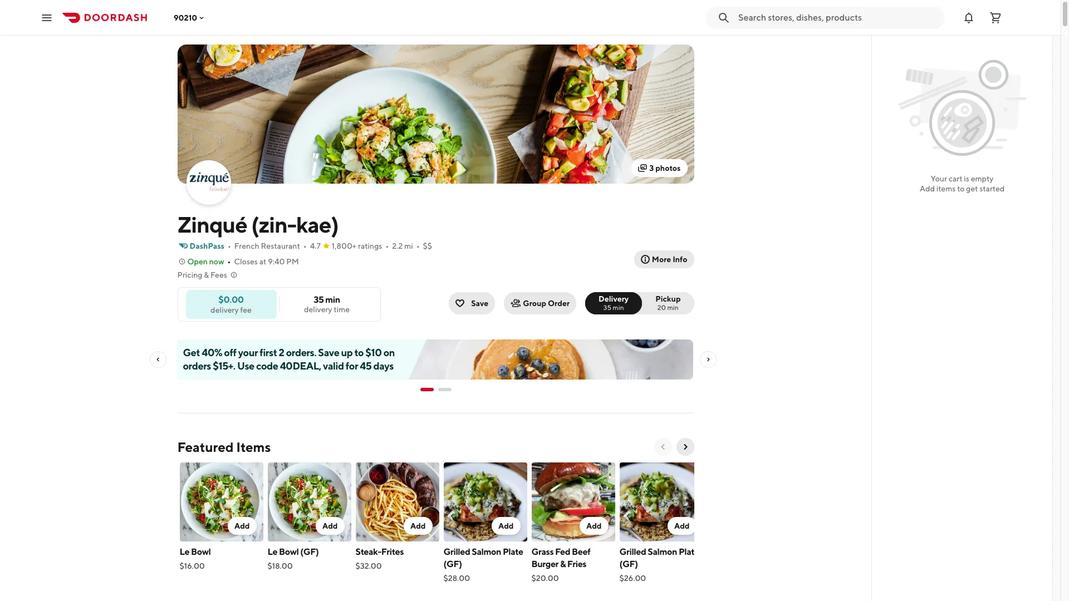 Task type: locate. For each thing, give the bounding box(es) containing it.
items
[[236, 440, 271, 455]]

35 left time
[[314, 295, 324, 305]]

add button for grass fed beef burger & fries $20.00
[[580, 518, 609, 535]]

1 horizontal spatial to
[[958, 184, 965, 193]]

delivery
[[304, 305, 332, 314], [211, 306, 239, 314]]

min for delivery
[[613, 304, 624, 312]]

empty
[[971, 174, 994, 183]]

beef
[[572, 547, 591, 558]]

(gf) up $28.00
[[444, 559, 462, 570]]

steak-
[[356, 547, 381, 558]]

(gf) up $26.00
[[620, 559, 638, 570]]

valid
[[323, 360, 344, 372]]

grass fed beef burger & fries image
[[532, 463, 615, 542]]

2 bowl from the left
[[279, 547, 299, 558]]

bowl inside le bowl $16.00
[[191, 547, 211, 558]]

on
[[384, 347, 395, 359]]

days
[[374, 360, 394, 372]]

4 add button from the left
[[492, 518, 521, 535]]

2.2
[[392, 242, 403, 251]]

1 vertical spatial &
[[560, 559, 566, 570]]

grilled up $28.00
[[444, 547, 470, 558]]

2 le from the left
[[268, 547, 278, 558]]

35 right order
[[604, 304, 612, 312]]

notification bell image
[[963, 11, 976, 24]]

le for le bowl (gf)
[[268, 547, 278, 558]]

1 grilled from the left
[[444, 547, 470, 558]]

zinqué
[[177, 212, 247, 238]]

plate inside grilled salmon plate (gf) $28.00
[[503, 547, 523, 558]]

delivery left time
[[304, 305, 332, 314]]

group
[[523, 299, 547, 308]]

0 horizontal spatial delivery
[[211, 306, 239, 314]]

is
[[964, 174, 970, 183]]

to left get
[[958, 184, 965, 193]]

your
[[238, 347, 258, 359]]

1,800+
[[332, 242, 357, 251]]

to
[[958, 184, 965, 193], [355, 347, 364, 359]]

zinqué (zin-kae)
[[177, 212, 339, 238]]

to right the up
[[355, 347, 364, 359]]

1 horizontal spatial (gf)
[[444, 559, 462, 570]]

more info button
[[634, 251, 694, 269]]

1 horizontal spatial min
[[613, 304, 624, 312]]

1 vertical spatial save
[[318, 347, 339, 359]]

none radio containing pickup
[[636, 292, 694, 315]]

grilled inside grilled salmon plate (gf) $26.00
[[620, 547, 646, 558]]

0 horizontal spatial to
[[355, 347, 364, 359]]

fed
[[555, 547, 571, 558]]

save inside save button
[[471, 299, 489, 308]]

save
[[471, 299, 489, 308], [318, 347, 339, 359]]

le inside le bowl $16.00
[[180, 547, 189, 558]]

None radio
[[586, 292, 642, 315]]

min left 20
[[613, 304, 624, 312]]

bowl up $16.00
[[191, 547, 211, 558]]

group order
[[523, 299, 570, 308]]

add
[[920, 184, 935, 193], [234, 522, 250, 531], [322, 522, 338, 531], [410, 522, 426, 531], [499, 522, 514, 531], [587, 522, 602, 531], [675, 522, 690, 531]]

frites
[[381, 547, 404, 558]]

1 salmon from the left
[[472, 547, 501, 558]]

2 grilled salmon plate (gf) image from the left
[[620, 463, 703, 542]]

35 min delivery time
[[304, 295, 350, 314]]

le bowl $16.00
[[180, 547, 211, 571]]

2.2 mi • $$
[[392, 242, 432, 251]]

get
[[967, 184, 978, 193]]

6 add button from the left
[[668, 518, 697, 535]]

35
[[314, 295, 324, 305], [604, 304, 612, 312]]

0 items, open order cart image
[[989, 11, 1003, 24]]

$0.00
[[219, 294, 244, 305]]

add for grass fed beef burger & fries $20.00
[[587, 522, 602, 531]]

grilled salmon plate (gf) image for grilled salmon plate (gf) $26.00
[[620, 463, 703, 542]]

0 vertical spatial &
[[204, 271, 209, 280]]

zinqué (zin-kae) image
[[177, 45, 694, 184], [187, 162, 230, 204]]

bowl up $18.00
[[279, 547, 299, 558]]

save up valid
[[318, 347, 339, 359]]

•
[[228, 242, 231, 251], [303, 242, 307, 251], [386, 242, 389, 251], [417, 242, 420, 251], [228, 257, 231, 266]]

min inside pickup 20 min
[[668, 304, 679, 312]]

0 horizontal spatial bowl
[[191, 547, 211, 558]]

min
[[325, 295, 340, 305], [613, 304, 624, 312], [668, 304, 679, 312]]

1 vertical spatial to
[[355, 347, 364, 359]]

min inside delivery 35 min
[[613, 304, 624, 312]]

1 grilled salmon plate (gf) image from the left
[[444, 463, 527, 542]]

plate
[[503, 547, 523, 558], [679, 547, 700, 558]]

add button
[[228, 518, 257, 535], [316, 518, 345, 535], [404, 518, 433, 535], [492, 518, 521, 535], [580, 518, 609, 535], [668, 518, 697, 535]]

pickup
[[656, 295, 681, 304]]

(zin-
[[251, 212, 296, 238]]

$0.00 delivery fee
[[211, 294, 252, 314]]

cart
[[949, 174, 963, 183]]

0 horizontal spatial (gf)
[[300, 547, 319, 558]]

add button for steak-frites $32.00
[[404, 518, 433, 535]]

1 delivery from the left
[[304, 305, 332, 314]]

(gf) inside le bowl (gf) $18.00
[[300, 547, 319, 558]]

0 horizontal spatial salmon
[[472, 547, 501, 558]]

$18.00
[[268, 562, 293, 571]]

1 horizontal spatial save
[[471, 299, 489, 308]]

& down fed
[[560, 559, 566, 570]]

3 add button from the left
[[404, 518, 433, 535]]

(gf) down le bowl (gf) image
[[300, 547, 319, 558]]

off
[[224, 347, 237, 359]]

order methods option group
[[586, 292, 694, 315]]

grilled for grilled salmon plate (gf) $26.00
[[620, 547, 646, 558]]

min down 1,800+ at the top
[[325, 295, 340, 305]]

90210 button
[[174, 13, 206, 22]]

45
[[360, 360, 372, 372]]

delivery inside 35 min delivery time
[[304, 305, 332, 314]]

1 bowl from the left
[[191, 547, 211, 558]]

dashpass •
[[190, 242, 231, 251]]

2 grilled from the left
[[620, 547, 646, 558]]

add button for grilled salmon plate (gf) $28.00
[[492, 518, 521, 535]]

add button for grilled salmon plate (gf) $26.00
[[668, 518, 697, 535]]

0 horizontal spatial &
[[204, 271, 209, 280]]

& inside pricing & fees button
[[204, 271, 209, 280]]

(gf) inside grilled salmon plate (gf) $26.00
[[620, 559, 638, 570]]

0 vertical spatial to
[[958, 184, 965, 193]]

1 horizontal spatial salmon
[[648, 547, 677, 558]]

featured items
[[177, 440, 271, 455]]

35 inside delivery 35 min
[[604, 304, 612, 312]]

1 horizontal spatial &
[[560, 559, 566, 570]]

salmon for grilled salmon plate (gf) $28.00
[[472, 547, 501, 558]]

delivery down $0.00
[[211, 306, 239, 314]]

fees
[[211, 271, 227, 280]]

1 horizontal spatial bowl
[[279, 547, 299, 558]]

le for le bowl
[[180, 547, 189, 558]]

None radio
[[636, 292, 694, 315]]

bowl
[[191, 547, 211, 558], [279, 547, 299, 558]]

2 horizontal spatial min
[[668, 304, 679, 312]]

items
[[937, 184, 956, 193]]

1 horizontal spatial le
[[268, 547, 278, 558]]

le up $16.00
[[180, 547, 189, 558]]

mi
[[404, 242, 413, 251]]

fee
[[240, 306, 252, 314]]

(gf) for grilled salmon plate (gf) $28.00
[[444, 559, 462, 570]]

0 horizontal spatial min
[[325, 295, 340, 305]]

0 horizontal spatial le
[[180, 547, 189, 558]]

at
[[259, 257, 266, 266]]

none radio containing delivery
[[586, 292, 642, 315]]

0 horizontal spatial plate
[[503, 547, 523, 558]]

steak-frites $32.00
[[356, 547, 404, 571]]

salmon
[[472, 547, 501, 558], [648, 547, 677, 558]]

save left group
[[471, 299, 489, 308]]

0 horizontal spatial 35
[[314, 295, 324, 305]]

burger
[[532, 559, 559, 570]]

grilled
[[444, 547, 470, 558], [620, 547, 646, 558]]

le
[[180, 547, 189, 558], [268, 547, 278, 558]]

0 horizontal spatial save
[[318, 347, 339, 359]]

bowl inside le bowl (gf) $18.00
[[279, 547, 299, 558]]

1 plate from the left
[[503, 547, 523, 558]]

3 photos button
[[632, 159, 688, 177]]

1 horizontal spatial delivery
[[304, 305, 332, 314]]

$$
[[423, 242, 432, 251]]

fries
[[567, 559, 587, 570]]

1 horizontal spatial plate
[[679, 547, 700, 558]]

(gf)
[[300, 547, 319, 558], [444, 559, 462, 570], [620, 559, 638, 570]]

started
[[980, 184, 1005, 193]]

grilled salmon plate (gf) $26.00
[[620, 547, 700, 583]]

0 horizontal spatial grilled salmon plate (gf) image
[[444, 463, 527, 542]]

le up $18.00
[[268, 547, 278, 558]]

add for le bowl $16.00
[[234, 522, 250, 531]]

delivery inside $0.00 delivery fee
[[211, 306, 239, 314]]

salmon inside grilled salmon plate (gf) $28.00
[[472, 547, 501, 558]]

le inside le bowl (gf) $18.00
[[268, 547, 278, 558]]

5 add button from the left
[[580, 518, 609, 535]]

plate inside grilled salmon plate (gf) $26.00
[[679, 547, 700, 558]]

1 horizontal spatial 35
[[604, 304, 612, 312]]

grilled salmon plate (gf) image
[[444, 463, 527, 542], [620, 463, 703, 542]]

grilled up $26.00
[[620, 547, 646, 558]]

photos
[[656, 164, 681, 173]]

code
[[256, 360, 278, 372]]

pickup 20 min
[[656, 295, 681, 312]]

2 salmon from the left
[[648, 547, 677, 558]]

delivery 35 min
[[599, 295, 629, 312]]

0 vertical spatial save
[[471, 299, 489, 308]]

2 horizontal spatial (gf)
[[620, 559, 638, 570]]

salmon inside grilled salmon plate (gf) $26.00
[[648, 547, 677, 558]]

35 inside 35 min delivery time
[[314, 295, 324, 305]]

min right 20
[[668, 304, 679, 312]]

1 add button from the left
[[228, 518, 257, 535]]

2 delivery from the left
[[211, 306, 239, 314]]

1 le from the left
[[180, 547, 189, 558]]

1 horizontal spatial grilled
[[620, 547, 646, 558]]

20
[[658, 304, 666, 312]]

& left fees
[[204, 271, 209, 280]]

(gf) inside grilled salmon plate (gf) $28.00
[[444, 559, 462, 570]]

grilled inside grilled salmon plate (gf) $28.00
[[444, 547, 470, 558]]

1 horizontal spatial grilled salmon plate (gf) image
[[620, 463, 703, 542]]

2 add button from the left
[[316, 518, 345, 535]]

grilled salmon plate (gf) image for grilled salmon plate (gf) $28.00
[[444, 463, 527, 542]]

2 plate from the left
[[679, 547, 700, 558]]

your cart is empty add items to get started
[[920, 174, 1005, 193]]

0 horizontal spatial grilled
[[444, 547, 470, 558]]

4.7
[[310, 242, 321, 251]]

2
[[279, 347, 284, 359]]

le bowl (gf) image
[[268, 463, 351, 542]]



Task type: vqa. For each thing, say whether or not it's contained in the screenshot.
"then"
no



Task type: describe. For each thing, give the bounding box(es) containing it.
info
[[673, 255, 688, 264]]

delivery
[[599, 295, 629, 304]]

le bowl (gf) $18.00
[[268, 547, 319, 571]]

save inside get 40% off your first 2 orders. save up to $10 on orders $15+.  use code 40deal, valid for 45 days
[[318, 347, 339, 359]]

& inside grass fed beef burger & fries $20.00
[[560, 559, 566, 570]]

more
[[652, 255, 671, 264]]

90210
[[174, 13, 197, 22]]

add inside your cart is empty add items to get started
[[920, 184, 935, 193]]

• right "now"
[[228, 257, 231, 266]]

grilled for grilled salmon plate (gf) $28.00
[[444, 547, 470, 558]]

(gf) for grilled salmon plate (gf) $26.00
[[620, 559, 638, 570]]

french restaurant
[[234, 242, 300, 251]]

$28.00
[[444, 574, 470, 583]]

pricing
[[177, 271, 202, 280]]

$10
[[366, 347, 382, 359]]

$15+.
[[213, 360, 235, 372]]

closes
[[234, 257, 258, 266]]

get 40% off your first 2 orders. save up to $10 on orders $15+.  use code 40deal, valid for 45 days
[[183, 347, 395, 372]]

now
[[209, 257, 224, 266]]

$20.00
[[532, 574, 559, 583]]

add button for le bowl $16.00
[[228, 518, 257, 535]]

save button
[[449, 292, 495, 315]]

add button for le bowl (gf) $18.00
[[316, 518, 345, 535]]

restaurant
[[261, 242, 300, 251]]

40deal,
[[280, 360, 321, 372]]

plate for grilled salmon plate (gf) $28.00
[[503, 547, 523, 558]]

• left 4.7
[[303, 242, 307, 251]]

$32.00
[[356, 562, 382, 571]]

pm
[[286, 257, 299, 266]]

grass fed beef burger & fries $20.00
[[532, 547, 591, 583]]

french
[[234, 242, 259, 251]]

3 photos
[[650, 164, 681, 173]]

your
[[931, 174, 947, 183]]

9:40
[[268, 257, 285, 266]]

to inside your cart is empty add items to get started
[[958, 184, 965, 193]]

orders.
[[286, 347, 317, 359]]

featured items heading
[[177, 438, 271, 456]]

• closes at 9:40 pm
[[228, 257, 299, 266]]

more info
[[652, 255, 688, 264]]

time
[[334, 305, 350, 314]]

order
[[548, 299, 570, 308]]

$16.00
[[180, 562, 205, 571]]

min inside 35 min delivery time
[[325, 295, 340, 305]]

pricing & fees button
[[177, 270, 238, 281]]

bowl for $16.00
[[191, 547, 211, 558]]

• left 2.2
[[386, 242, 389, 251]]

up
[[341, 347, 353, 359]]

dashpass
[[190, 242, 224, 251]]

kae)
[[296, 212, 339, 238]]

pricing & fees
[[177, 271, 227, 280]]

1,800+ ratings •
[[332, 242, 389, 251]]

add for steak-frites $32.00
[[410, 522, 426, 531]]

group order button
[[504, 292, 577, 315]]

• right the mi
[[417, 242, 420, 251]]

add for le bowl (gf) $18.00
[[322, 522, 338, 531]]

previous button of carousel image
[[659, 443, 668, 452]]

bowl for (gf)
[[279, 547, 299, 558]]

first
[[260, 347, 277, 359]]

for
[[346, 360, 358, 372]]

plate for grilled salmon plate (gf) $26.00
[[679, 547, 700, 558]]

Store search: begin typing to search for stores available on DoorDash text field
[[739, 11, 938, 24]]

open menu image
[[40, 11, 53, 24]]

next button of carousel image
[[681, 443, 690, 452]]

• left french
[[228, 242, 231, 251]]

open now
[[187, 257, 224, 266]]

salmon for grilled salmon plate (gf) $26.00
[[648, 547, 677, 558]]

steak frites image
[[356, 463, 439, 542]]

add for grilled salmon plate (gf) $28.00
[[499, 522, 514, 531]]

grilled salmon plate (gf) $28.00
[[444, 547, 523, 583]]

40%
[[202, 347, 222, 359]]

$26.00
[[620, 574, 646, 583]]

le bowl image
[[180, 463, 263, 542]]

featured
[[177, 440, 234, 455]]

select promotional banner element
[[420, 380, 451, 400]]

use
[[237, 360, 254, 372]]

get
[[183, 347, 200, 359]]

to inside get 40% off your first 2 orders. save up to $10 on orders $15+.  use code 40deal, valid for 45 days
[[355, 347, 364, 359]]

3
[[650, 164, 654, 173]]

grass
[[532, 547, 554, 558]]

open
[[187, 257, 208, 266]]

orders
[[183, 360, 211, 372]]

min for pickup
[[668, 304, 679, 312]]

add for grilled salmon plate (gf) $26.00
[[675, 522, 690, 531]]

ratings
[[358, 242, 382, 251]]



